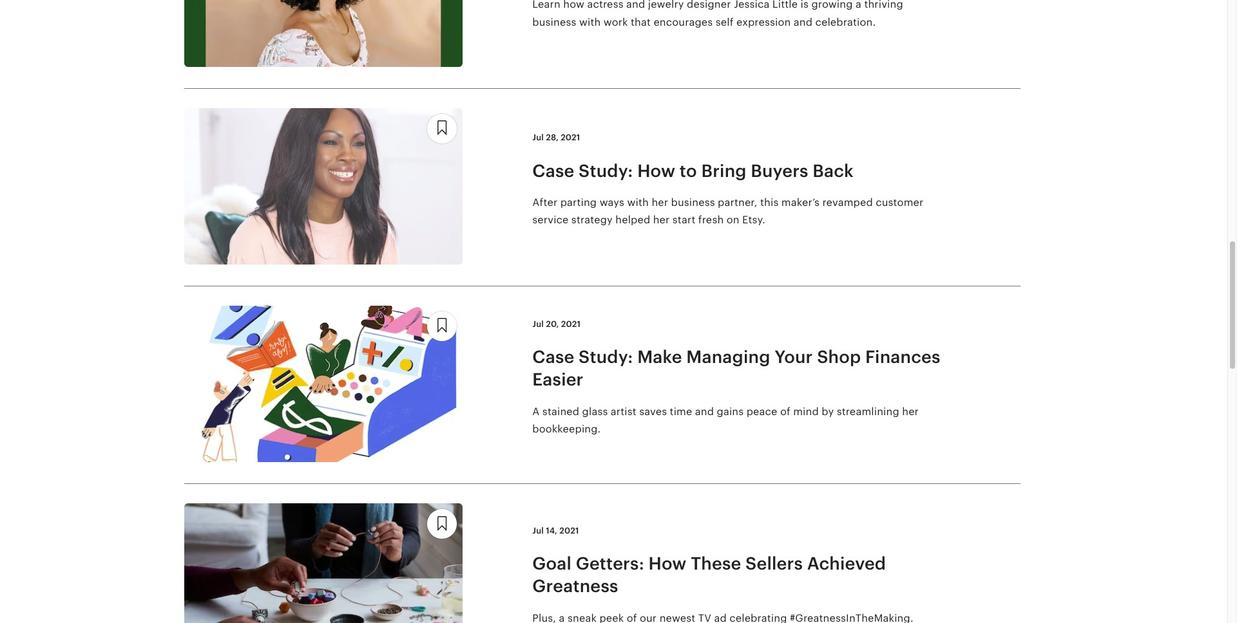Task type: describe. For each thing, give the bounding box(es) containing it.
business inside learn how actress and jewelry designer jessica little is growing a thriving business with work that encourages self expression and celebration.
[[532, 16, 576, 28]]

streamlining
[[837, 406, 899, 418]]

how
[[563, 0, 584, 11]]

jul for goal getters: how these sellers achieved greatness
[[532, 526, 544, 536]]

case for case study: how to bring buyers back
[[532, 161, 574, 181]]

sellers
[[746, 554, 803, 574]]

getters:
[[576, 554, 644, 574]]

jessica
[[734, 0, 770, 11]]

to
[[680, 161, 697, 181]]

case study: how to bring buyers back link
[[532, 160, 945, 182]]

on
[[727, 214, 739, 226]]

a stained glass artist saves time and gains peace of mind by streamlining her bookkeeping.
[[532, 406, 919, 435]]

goal
[[532, 554, 572, 574]]

gains
[[717, 406, 744, 418]]

work
[[604, 16, 628, 28]]

jul 14, 2021
[[532, 526, 579, 536]]

glass
[[582, 406, 608, 418]]

helped
[[615, 214, 650, 226]]

1 vertical spatial and
[[794, 16, 813, 28]]

28,
[[546, 133, 559, 143]]

partner,
[[718, 196, 757, 209]]

study: for how
[[579, 161, 633, 181]]

jewelry
[[648, 0, 684, 11]]

self
[[716, 16, 734, 28]]

case study: make managing your shop finances easier link
[[532, 346, 945, 391]]

growing
[[811, 0, 853, 11]]

strategy
[[571, 214, 613, 226]]

how for getters:
[[649, 554, 687, 574]]

this
[[760, 196, 779, 209]]

a
[[532, 406, 540, 418]]

14,
[[546, 526, 557, 536]]

start
[[673, 214, 695, 226]]

0 horizontal spatial and
[[626, 0, 645, 11]]

achieved
[[807, 554, 886, 574]]

shop
[[817, 348, 861, 367]]

goal getters: how these sellers achieved greatness image
[[184, 504, 463, 624]]

fresh
[[698, 214, 724, 226]]

and inside a stained glass artist saves time and gains peace of mind by streamlining her bookkeeping.
[[695, 406, 714, 418]]

by
[[822, 406, 834, 418]]



Task type: vqa. For each thing, say whether or not it's contained in the screenshot.
the Greatness
yes



Task type: locate. For each thing, give the bounding box(es) containing it.
ways
[[600, 196, 624, 209]]

encourages
[[654, 16, 713, 28]]

mind
[[793, 406, 819, 418]]

maker's
[[781, 196, 820, 209]]

after parting ways with her business partner, this maker's revamped customer service strategy helped her start fresh on etsy.
[[532, 196, 924, 226]]

case for case study: make managing your shop finances easier
[[532, 348, 574, 367]]

study: for make
[[579, 348, 633, 367]]

etsy.
[[742, 214, 765, 226]]

her
[[652, 196, 668, 209], [653, 214, 670, 226], [902, 406, 919, 418]]

1 jul from the top
[[532, 133, 544, 143]]

case study: how to bring buyers back image
[[184, 108, 463, 265]]

1 vertical spatial business
[[671, 196, 715, 209]]

1 horizontal spatial and
[[695, 406, 714, 418]]

2 study: from the top
[[579, 348, 633, 367]]

2 vertical spatial jul
[[532, 526, 544, 536]]

and up that
[[626, 0, 645, 11]]

0 vertical spatial study:
[[579, 161, 633, 181]]

her left start
[[653, 214, 670, 226]]

case inside case study: make managing your shop finances easier
[[532, 348, 574, 367]]

2 horizontal spatial and
[[794, 16, 813, 28]]

2 vertical spatial her
[[902, 406, 919, 418]]

2021
[[561, 133, 580, 143], [561, 320, 581, 329], [559, 526, 579, 536]]

2 vertical spatial and
[[695, 406, 714, 418]]

1 vertical spatial how
[[649, 554, 687, 574]]

buyers
[[751, 161, 808, 181]]

her inside a stained glass artist saves time and gains peace of mind by streamlining her bookkeeping.
[[902, 406, 919, 418]]

thriving
[[864, 0, 903, 11]]

business inside after parting ways with her business partner, this maker's revamped customer service strategy helped her start fresh on etsy.
[[671, 196, 715, 209]]

1 vertical spatial with
[[627, 196, 649, 209]]

designer
[[687, 0, 731, 11]]

0 horizontal spatial business
[[532, 16, 576, 28]]

1 vertical spatial jul
[[532, 320, 544, 329]]

that
[[631, 16, 651, 28]]

20,
[[546, 320, 559, 329]]

revamped
[[822, 196, 873, 209]]

her down case study: how to bring buyers back
[[652, 196, 668, 209]]

1 case from the top
[[532, 161, 574, 181]]

1 vertical spatial study:
[[579, 348, 633, 367]]

case up easier
[[532, 348, 574, 367]]

customer
[[876, 196, 924, 209]]

goal getters: how these sellers achieved greatness
[[532, 554, 886, 597]]

jul left 28,
[[532, 133, 544, 143]]

goal getters: how these sellers achieved greatness link
[[532, 553, 945, 598]]

jul left 14,
[[532, 526, 544, 536]]

with inside after parting ways with her business partner, this maker's revamped customer service strategy helped her start fresh on etsy.
[[627, 196, 649, 209]]

how left these
[[649, 554, 687, 574]]

is
[[801, 0, 809, 11]]

how for study:
[[637, 161, 675, 181]]

celebration.
[[815, 16, 876, 28]]

how left the to
[[637, 161, 675, 181]]

and right the time
[[695, 406, 714, 418]]

case study: make managing your shop finances easier
[[532, 348, 940, 390]]

parting
[[560, 196, 597, 209]]

stained
[[542, 406, 579, 418]]

time
[[670, 406, 692, 418]]

little
[[772, 0, 798, 11]]

bring
[[701, 161, 747, 181]]

finances
[[865, 348, 940, 367]]

0 vertical spatial business
[[532, 16, 576, 28]]

study: up ways
[[579, 161, 633, 181]]

0 vertical spatial with
[[579, 16, 601, 28]]

actress
[[587, 0, 623, 11]]

business
[[532, 16, 576, 28], [671, 196, 715, 209]]

and down is in the top right of the page
[[794, 16, 813, 28]]

peace
[[747, 406, 777, 418]]

2 jul from the top
[[532, 320, 544, 329]]

with down actress
[[579, 16, 601, 28]]

1 horizontal spatial business
[[671, 196, 715, 209]]

with
[[579, 16, 601, 28], [627, 196, 649, 209]]

2 case from the top
[[532, 348, 574, 367]]

2021 right 14,
[[559, 526, 579, 536]]

0 horizontal spatial with
[[579, 16, 601, 28]]

easier
[[532, 370, 583, 390]]

business down learn
[[532, 16, 576, 28]]

case up "after" in the left top of the page
[[532, 161, 574, 181]]

0 vertical spatial and
[[626, 0, 645, 11]]

2021 right 20,
[[561, 320, 581, 329]]

expression
[[736, 16, 791, 28]]

back
[[813, 161, 854, 181]]

3 jul from the top
[[532, 526, 544, 536]]

how
[[637, 161, 675, 181], [649, 554, 687, 574]]

2021 for goal getters: how these sellers achieved greatness
[[559, 526, 579, 536]]

1 study: from the top
[[579, 161, 633, 181]]

a
[[856, 0, 861, 11]]

case study: how to bring buyers back
[[532, 161, 854, 181]]

study: up easier
[[579, 348, 633, 367]]

1 horizontal spatial with
[[627, 196, 649, 209]]

how inside goal getters: how these sellers achieved greatness
[[649, 554, 687, 574]]

1 vertical spatial 2021
[[561, 320, 581, 329]]

business up start
[[671, 196, 715, 209]]

jul left 20,
[[532, 320, 544, 329]]

these
[[691, 554, 741, 574]]

jul for case study: make managing your shop finances easier
[[532, 320, 544, 329]]

0 vertical spatial case
[[532, 161, 574, 181]]

2021 for case study: how to bring buyers back
[[561, 133, 580, 143]]

after
[[532, 196, 557, 209]]

study: inside case study: make managing your shop finances easier
[[579, 348, 633, 367]]

her right streamlining
[[902, 406, 919, 418]]

study:
[[579, 161, 633, 181], [579, 348, 633, 367]]

jul
[[532, 133, 544, 143], [532, 320, 544, 329], [532, 526, 544, 536]]

of
[[780, 406, 790, 418]]

make
[[637, 348, 682, 367]]

case study: make managing your shop finances easier image
[[184, 306, 463, 463]]

jul for case study: how to bring buyers back
[[532, 133, 544, 143]]

0 vertical spatial jul
[[532, 133, 544, 143]]

0 vertical spatial her
[[652, 196, 668, 209]]

case
[[532, 161, 574, 181], [532, 348, 574, 367]]

service
[[532, 214, 569, 226]]

2021 for case study: make managing your shop finances easier
[[561, 320, 581, 329]]

and
[[626, 0, 645, 11], [794, 16, 813, 28], [695, 406, 714, 418]]

learn
[[532, 0, 560, 11]]

your
[[775, 348, 813, 367]]

learn how actress and jewelry designer jessica little is growing a thriving business with work that encourages self expression and celebration.
[[532, 0, 903, 28]]

2 vertical spatial 2021
[[559, 526, 579, 536]]

greatness
[[532, 577, 618, 597]]

2021 right 28,
[[561, 133, 580, 143]]

jul 28, 2021
[[532, 133, 580, 143]]

bookkeeping.
[[532, 423, 601, 435]]

jul 20, 2021
[[532, 320, 581, 329]]

with up helped
[[627, 196, 649, 209]]

with inside learn how actress and jewelry designer jessica little is growing a thriving business with work that encourages self expression and celebration.
[[579, 16, 601, 28]]

0 vertical spatial how
[[637, 161, 675, 181]]

managing
[[686, 348, 770, 367]]

0 vertical spatial 2021
[[561, 133, 580, 143]]

artist
[[611, 406, 636, 418]]

saves
[[639, 406, 667, 418]]

1 vertical spatial her
[[653, 214, 670, 226]]

1 vertical spatial case
[[532, 348, 574, 367]]



